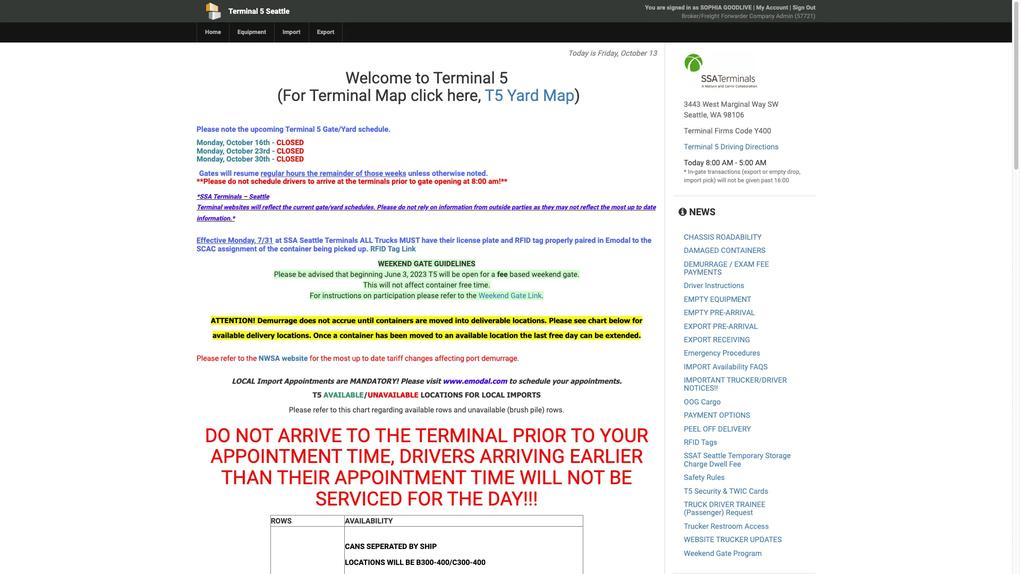 Task type: vqa. For each thing, say whether or not it's contained in the screenshot.
LAST in the bottom of the page
yes



Task type: locate. For each thing, give the bounding box(es) containing it.
way
[[752, 100, 766, 108]]

storage
[[766, 452, 791, 460]]

up up the emodal
[[627, 204, 635, 211]]

2 am from the left
[[756, 158, 767, 167]]

info circle image
[[679, 207, 687, 217]]

containers
[[721, 246, 766, 255]]

moved up an
[[429, 316, 453, 325]]

1 vertical spatial free
[[549, 331, 564, 340]]

please right schedules.
[[377, 204, 396, 211]]

on inside the *ssa terminals – seattle terminal websites will reflect the current gate/yard schedules. please do not rely on information from outside parties as they may not reflect the most up to date information.*
[[430, 204, 437, 211]]

most up available
[[333, 354, 350, 363]]

opening
[[435, 177, 462, 186]]

be right can
[[595, 331, 604, 340]]

seattle right ssa
[[300, 236, 323, 245]]

local down delivery
[[232, 377, 255, 385]]

oog cargo link
[[684, 398, 721, 406]]

regular
[[261, 169, 285, 177]]

1 vertical spatial for
[[408, 488, 443, 510]]

2 map from the left
[[543, 86, 575, 105]]

weekend gate program link
[[684, 549, 762, 557]]

will down 'prior' on the bottom right
[[520, 467, 563, 489]]

most up the emodal
[[611, 204, 626, 211]]

open
[[462, 270, 479, 279]]

0 vertical spatial most
[[611, 204, 626, 211]]

0 horizontal spatial weekend
[[479, 291, 509, 300]]

and inside at ssa seattle terminals all trucks must have their license plate and rfid tag properly paired in emodal to the scac assignment of the container being picked up.
[[501, 236, 514, 245]]

5:00
[[740, 158, 754, 167]]

1 am from the left
[[722, 158, 734, 167]]

| left my
[[754, 4, 755, 11]]

please note the upcoming terminal 5 gate/yard schedule. monday, october 16th - closed monday, october 23rd - closed monday, october 30th - closed
[[197, 125, 391, 163]]

today                                                                                                                                                                                                                                                                                                                                                                                                                                                                                                                                                                                                                                                                                                           8:00 am - 5:00 am * in-gate transactions (export or empty drop, import pick) will not be given past 16:00
[[684, 158, 801, 184]]

admin
[[777, 13, 794, 20]]

0 vertical spatial chart
[[589, 316, 607, 325]]

day!!!
[[488, 488, 538, 510]]

weekend down website
[[684, 549, 715, 557]]

for inside attention! demurrage does not accrue until containers are moved into deliverable locations. please see chart below for available delivery locations. once a container has been moved to an available location the last free day can be extended.
[[633, 316, 643, 325]]

2 horizontal spatial refer
[[441, 291, 456, 300]]

to down this
[[347, 425, 371, 447]]

0 horizontal spatial free
[[459, 281, 472, 289]]

1 reflect from the left
[[262, 204, 281, 211]]

reflect left current in the top left of the page
[[262, 204, 281, 211]]

in
[[687, 4, 692, 11], [598, 236, 604, 245]]

0 horizontal spatial available
[[213, 331, 245, 340]]

not inside today                                                                                                                                                                                                                                                                                                                                                                                                                                                                                                                                                                                                                                                                                                           8:00 am - 5:00 am * in-gate transactions (export or empty drop, import pick) will not be given past 16:00
[[728, 177, 737, 184]]

1 vertical spatial 8:00
[[472, 177, 487, 186]]

seattle inside the *ssa terminals – seattle terminal websites will reflect the current gate/yard schedules. please do not rely on information from outside parties as they may not reflect the most up to date information.*
[[249, 193, 269, 201]]

are
[[657, 4, 666, 11], [416, 316, 427, 325], [336, 377, 348, 385]]

map left click at the top left of page
[[375, 86, 407, 105]]

0 horizontal spatial gate
[[511, 291, 527, 300]]

be down by
[[406, 558, 415, 567]]

goodlive
[[724, 4, 752, 11]]

0 horizontal spatial map
[[375, 86, 407, 105]]

export pre-arrival link
[[684, 322, 758, 330]]

will right gates
[[221, 169, 232, 177]]

terminal inside please note the upcoming terminal 5 gate/yard schedule. monday, october 16th - closed monday, october 23rd - closed monday, october 30th - closed
[[285, 125, 315, 133]]

today left the is
[[568, 49, 589, 57]]

1 vertical spatial for
[[633, 316, 643, 325]]

do inside gates will resume regular hours the remainder of those weeks unless otherwise noted. **please do not schedule drivers to arrive at the terminals prior to gate opening at 8:00 am!**
[[228, 177, 236, 186]]

locations inside local import appointments are mandatory! please visit www.emodal.com to schedule your appointments. t5 available / unavailable locations for local imports
[[421, 391, 463, 399]]

link down 'weekend'
[[528, 291, 542, 300]]

t5 inside chassis roadability damaged containers demurrage / exam fee payments driver instructions empty equipment empty pre-arrival export pre-arrival export receiving emergency procedures import availability faqs important trucker/driver notices!! oog cargo payment options peel off delivery rfid tags ssat seattle temporary storage charge dwell fee safety rules t5 security & twic cards truck driver trainee (passenger) request trucker restroom access website trucker updates weekend gate program
[[684, 487, 693, 495]]

do not arrive to the terminal prior to your appointment time, drivers arriving earlier than their appointment time will not be serviced for the day!!!
[[205, 425, 649, 510]]

link inside weekend gate guidelines please be advised that beginning june 3, 2023 t5 will be open for a fee based weekend gate. this will not affect container free time. for instructions on participation please refer to the weekend gate link .
[[528, 291, 542, 300]]

and right plate
[[501, 236, 514, 245]]

1 vertical spatial refer
[[221, 354, 236, 363]]

5 right here,
[[499, 69, 508, 87]]

0 vertical spatial empty
[[684, 295, 709, 303]]

trucker
[[717, 535, 749, 544]]

t5 yard map link
[[485, 86, 575, 105]]

safety rules link
[[684, 473, 725, 482]]

- left 5:00
[[736, 158, 738, 167]]

0 horizontal spatial terminals
[[213, 193, 242, 201]]

- right 16th
[[272, 138, 275, 147]]

chart right this
[[353, 406, 370, 414]]

peel
[[684, 425, 702, 433]]

(for
[[277, 86, 306, 105]]

availability
[[345, 517, 393, 525]]

1 horizontal spatial map
[[543, 86, 575, 105]]

1 vertical spatial date
[[371, 354, 385, 363]]

0 vertical spatial today
[[568, 49, 589, 57]]

the left nwsa
[[246, 354, 257, 363]]

2 horizontal spatial rfid
[[684, 438, 700, 447]]

1 horizontal spatial am
[[756, 158, 767, 167]]

reflect right may
[[580, 204, 599, 211]]

2 export from the top
[[684, 335, 712, 344]]

fee
[[497, 270, 508, 279]]

free down 'open'
[[459, 281, 472, 289]]

gates will resume regular hours the remainder of those weeks unless otherwise noted. **please do not schedule drivers to arrive at the terminals prior to gate opening at 8:00 am!**
[[197, 169, 508, 186]]

as left they
[[534, 204, 540, 211]]

0 horizontal spatial /
[[364, 391, 368, 399]]

8:00 left am!**
[[472, 177, 487, 186]]

0 vertical spatial export
[[684, 322, 712, 330]]

date left info circle image
[[644, 204, 656, 211]]

terminals
[[358, 177, 390, 186]]

the up the emodal
[[601, 204, 610, 211]]

0 vertical spatial will
[[520, 467, 563, 489]]

1 map from the left
[[375, 86, 407, 105]]

will inside today                                                                                                                                                                                                                                                                                                                                                                                                                                                                                                                                                                                                                                                                                                           8:00 am - 5:00 am * in-gate transactions (export or empty drop, import pick) will not be given past 16:00
[[718, 177, 727, 184]]

home link
[[197, 22, 229, 43]]

affecting
[[435, 354, 465, 363]]

/ down mandatory!
[[364, 391, 368, 399]]

current
[[293, 204, 314, 211]]

on right rely on the left top of the page
[[430, 204, 437, 211]]

to right the emodal
[[633, 236, 639, 245]]

1 vertical spatial as
[[534, 204, 540, 211]]

5 inside please note the upcoming terminal 5 gate/yard schedule. monday, october 16th - closed monday, october 23rd - closed monday, october 30th - closed
[[317, 125, 321, 133]]

today up in-
[[684, 158, 704, 167]]

link right tag
[[402, 244, 416, 253]]

0 vertical spatial locations.
[[513, 316, 547, 325]]

5 left driving
[[715, 142, 719, 151]]

5
[[260, 7, 264, 15], [499, 69, 508, 87], [317, 125, 321, 133], [715, 142, 719, 151]]

0 vertical spatial up
[[627, 204, 635, 211]]

fee
[[730, 460, 742, 468]]

container up please at the bottom of the page
[[426, 281, 457, 289]]

from
[[474, 204, 487, 211]]

guidelines
[[434, 259, 476, 268]]

please
[[197, 125, 219, 133], [377, 204, 396, 211], [274, 270, 296, 279], [549, 316, 572, 325], [197, 354, 219, 363], [401, 377, 424, 385], [289, 406, 311, 414]]

0 horizontal spatial local
[[232, 377, 255, 385]]

1 horizontal spatial reflect
[[580, 204, 599, 211]]

1 vertical spatial terminals
[[325, 236, 358, 245]]

will down guidelines
[[439, 270, 450, 279]]

to left an
[[436, 331, 443, 340]]

t5 inside local import appointments are mandatory! please visit www.emodal.com to schedule your appointments. t5 available / unavailable locations for local imports
[[313, 391, 322, 399]]

2 vertical spatial refer
[[313, 406, 329, 414]]

at right opening
[[464, 177, 470, 186]]

1 horizontal spatial a
[[492, 270, 496, 279]]

the down once
[[321, 354, 332, 363]]

1 vertical spatial gate
[[717, 549, 732, 557]]

locations up the 'rows'
[[421, 391, 463, 399]]

1 vertical spatial be
[[406, 558, 415, 567]]

driver instructions link
[[684, 281, 745, 290]]

cans
[[345, 542, 365, 551]]

0 vertical spatial pre-
[[711, 308, 726, 317]]

seattle inside at ssa seattle terminals all trucks must have their license plate and rfid tag properly paired in emodal to the scac assignment of the container being picked up.
[[300, 236, 323, 245]]

0 vertical spatial gate
[[511, 291, 527, 300]]

available down into
[[456, 331, 488, 340]]

1 vertical spatial weekend
[[684, 549, 715, 557]]

am up or
[[756, 158, 767, 167]]

0 vertical spatial moved
[[429, 316, 453, 325]]

to left info circle image
[[636, 204, 642, 211]]

be inside today                                                                                                                                                                                                                                                                                                                                                                                                                                                                                                                                                                                                                                                                                                           8:00 am - 5:00 am * in-gate transactions (export or empty drop, import pick) will not be given past 16:00
[[738, 177, 745, 184]]

import down nwsa
[[257, 377, 282, 385]]

request
[[726, 508, 753, 517]]

0 horizontal spatial do
[[228, 177, 236, 186]]

are inside local import appointments are mandatory! please visit www.emodal.com to schedule your appointments. t5 available / unavailable locations for local imports
[[336, 377, 348, 385]]

1 vertical spatial up
[[352, 354, 361, 363]]

refer left this
[[313, 406, 329, 414]]

2 to from the left
[[571, 425, 596, 447]]

the right 'note'
[[238, 125, 249, 133]]

please down the attention!
[[197, 354, 219, 363]]

schedule down '30th'
[[251, 177, 281, 186]]

import
[[684, 362, 711, 371]]

empty
[[684, 295, 709, 303], [684, 308, 709, 317]]

demurrage / exam fee payments link
[[684, 260, 770, 276]]

0 horizontal spatial gate
[[418, 177, 433, 186]]

1 horizontal spatial not
[[567, 467, 605, 489]]

0 horizontal spatial on
[[364, 291, 372, 300]]

up inside the *ssa terminals – seattle terminal websites will reflect the current gate/yard schedules. please do not rely on information from outside parties as they may not reflect the most up to date information.*
[[627, 204, 635, 211]]

locations. down the "does"
[[277, 331, 311, 340]]

1 vertical spatial in
[[598, 236, 604, 245]]

2 vertical spatial container
[[340, 331, 374, 340]]

1 horizontal spatial be
[[610, 467, 633, 489]]

please left visit
[[401, 377, 424, 385]]

1 vertical spatial chart
[[353, 406, 370, 414]]

schedule inside gates will resume regular hours the remainder of those weeks unless otherwise noted. **please do not schedule drivers to arrive at the terminals prior to gate opening at 8:00 am!**
[[251, 177, 281, 186]]

t5 right 2023
[[429, 270, 437, 279]]

- inside today                                                                                                                                                                                                                                                                                                                                                                                                                                                                                                                                                                                                                                                                                                           8:00 am - 5:00 am * in-gate transactions (export or empty drop, import pick) will not be given past 16:00
[[736, 158, 738, 167]]

empty down driver
[[684, 295, 709, 303]]

into
[[455, 316, 469, 325]]

0 horizontal spatial as
[[534, 204, 540, 211]]

be left advised
[[298, 270, 306, 279]]

welcome to terminal 5 (for terminal map click here, t5 yard map )
[[273, 69, 580, 105]]

empty down empty equipment link
[[684, 308, 709, 317]]

cards
[[749, 487, 769, 495]]

attention!
[[211, 316, 255, 325]]

0 horizontal spatial 8:00
[[472, 177, 487, 186]]

gate left opening
[[418, 177, 433, 186]]

1 horizontal spatial free
[[549, 331, 564, 340]]

gate/yard
[[315, 204, 343, 211]]

options
[[720, 411, 751, 420]]

cargo
[[702, 398, 721, 406]]

gate
[[695, 169, 707, 175], [418, 177, 433, 186]]

import
[[684, 177, 702, 184]]

and right the 'rows'
[[454, 406, 466, 414]]

2 horizontal spatial are
[[657, 4, 666, 11]]

for inside weekend gate guidelines please be advised that beginning june 3, 2023 t5 will be open for a fee based weekend gate. this will not affect container free time. for instructions on participation please refer to the weekend gate link .
[[480, 270, 490, 279]]

1 horizontal spatial chart
[[589, 316, 607, 325]]

container down until
[[340, 331, 374, 340]]

1 vertical spatial local
[[482, 391, 505, 399]]

1 vertical spatial arrival
[[729, 322, 758, 330]]

be down guidelines
[[452, 270, 460, 279]]

scac
[[197, 244, 216, 253]]

2 vertical spatial for
[[310, 354, 319, 363]]

will down cans seperated by ship
[[387, 558, 404, 567]]

1 horizontal spatial for
[[480, 270, 490, 279]]

please inside local import appointments are mandatory! please visit www.emodal.com to schedule your appointments. t5 available / unavailable locations for local imports
[[401, 377, 424, 385]]

past
[[762, 177, 773, 184]]

1 horizontal spatial on
[[430, 204, 437, 211]]

1 vertical spatial locations.
[[277, 331, 311, 340]]

0 horizontal spatial to
[[347, 425, 371, 447]]

0 vertical spatial are
[[657, 4, 666, 11]]

are inside you are signed in as sophia goodlive | my account | sign out broker/freight forwarder company admin (57721)
[[657, 4, 666, 11]]

1 vertical spatial the
[[447, 488, 483, 510]]

1 horizontal spatial /
[[730, 260, 733, 268]]

will
[[520, 467, 563, 489], [387, 558, 404, 567]]

gate.
[[563, 270, 580, 279]]

weekend inside chassis roadability damaged containers demurrage / exam fee payments driver instructions empty equipment empty pre-arrival export pre-arrival export receiving emergency procedures import availability faqs important trucker/driver notices!! oog cargo payment options peel off delivery rfid tags ssat seattle temporary storage charge dwell fee safety rules t5 security & twic cards truck driver trainee (passenger) request trucker restroom access website trucker updates weekend gate program
[[684, 549, 715, 557]]

**please
[[197, 177, 226, 186]]

today inside today                                                                                                                                                                                                                                                                                                                                                                                                                                                                                                                                                                                                                                                                                                           8:00 am - 5:00 am * in-gate transactions (export or empty drop, import pick) will not be given past 16:00
[[684, 158, 704, 167]]

noted.
[[467, 169, 488, 177]]

- right '30th'
[[272, 155, 275, 163]]

today for today                                                                                                                                                                                                                                                                                                                                                                                                                                                                                                                                                                                                                                                                                                           8:00 am - 5:00 am * in-gate transactions (export or empty drop, import pick) will not be given past 16:00
[[684, 158, 704, 167]]

0 horizontal spatial schedule
[[251, 177, 281, 186]]

are right you
[[657, 4, 666, 11]]

serviced
[[316, 488, 403, 510]]

t5 security & twic cards link
[[684, 487, 769, 495]]

7/31
[[258, 236, 273, 245]]

t5 left yard at the top of the page
[[485, 86, 504, 105]]

98106
[[724, 111, 745, 119]]

13
[[649, 49, 657, 57]]

1 vertical spatial and
[[454, 406, 466, 414]]

0 horizontal spatial import
[[257, 377, 282, 385]]

1 horizontal spatial gate
[[717, 549, 732, 557]]

in right "paired" at the top right of page
[[598, 236, 604, 245]]

extended.
[[606, 331, 641, 340]]

to left nwsa
[[238, 354, 245, 363]]

please refer to this chart regarding available rows and unavailable (brush pile) rows.
[[289, 406, 565, 414]]

terminal inside the *ssa terminals – seattle terminal websites will reflect the current gate/yard schedules. please do not rely on information from outside parties as they may not reflect the most up to date information.*
[[197, 204, 222, 211]]

to right the prior on the left
[[410, 177, 416, 186]]

for inside local import appointments are mandatory! please visit www.emodal.com to schedule your appointments. t5 available / unavailable locations for local imports
[[465, 391, 480, 399]]

0 horizontal spatial link
[[402, 244, 416, 253]]

to up imports
[[510, 377, 517, 385]]

container inside at ssa seattle terminals all trucks must have their license plate and rfid tag properly paired in emodal to the scac assignment of the container being picked up.
[[280, 244, 312, 253]]

0 horizontal spatial at
[[275, 236, 282, 245]]

1 horizontal spatial and
[[501, 236, 514, 245]]

map right yard at the top of the page
[[543, 86, 575, 105]]

do right **please
[[228, 177, 236, 186]]

their
[[277, 467, 330, 489]]

weekend down time.
[[479, 291, 509, 300]]

to inside weekend gate guidelines please be advised that beginning june 3, 2023 t5 will be open for a fee based weekend gate. this will not affect container free time. for instructions on participation please refer to the weekend gate link .
[[458, 291, 465, 300]]

0 vertical spatial import
[[283, 29, 301, 36]]

information
[[439, 204, 472, 211]]

to right welcome
[[416, 69, 430, 87]]

1 horizontal spatial refer
[[313, 406, 329, 414]]

t5 inside welcome to terminal 5 (for terminal map click here, t5 yard map )
[[485, 86, 504, 105]]

0 horizontal spatial locations
[[345, 558, 385, 567]]

1 horizontal spatial container
[[340, 331, 374, 340]]

1 vertical spatial are
[[416, 316, 427, 325]]

parties
[[512, 204, 532, 211]]

monday,
[[197, 138, 225, 147], [197, 147, 225, 155], [197, 155, 225, 163], [228, 236, 256, 245]]

0 vertical spatial as
[[693, 4, 699, 11]]

not up –
[[238, 177, 249, 186]]

0 vertical spatial free
[[459, 281, 472, 289]]

at left ssa
[[275, 236, 282, 245]]

t5
[[485, 86, 504, 105], [429, 270, 437, 279], [313, 391, 322, 399], [684, 487, 693, 495]]

2 closed from the top
[[277, 147, 304, 155]]

deliverable
[[471, 316, 511, 325]]

last
[[534, 331, 547, 340]]

gate up the import on the right top of the page
[[695, 169, 707, 175]]

time,
[[347, 446, 395, 468]]

note
[[221, 125, 236, 133]]

0 horizontal spatial most
[[333, 354, 350, 363]]

0 vertical spatial container
[[280, 244, 312, 253]]

locations.
[[513, 316, 547, 325], [277, 331, 311, 340]]

emergency
[[684, 349, 721, 357]]

0 vertical spatial of
[[356, 169, 363, 177]]

1 vertical spatial moved
[[410, 331, 434, 340]]

5 up equipment
[[260, 7, 264, 15]]

not down transactions
[[728, 177, 737, 184]]

1 vertical spatial will
[[387, 558, 404, 567]]

the right hours
[[307, 169, 318, 177]]

1 horizontal spatial schedule
[[519, 377, 550, 385]]

paired
[[575, 236, 596, 245]]

0 vertical spatial be
[[610, 467, 633, 489]]

www.emodal.com link
[[443, 377, 507, 385]]

a
[[492, 270, 496, 279], [334, 331, 338, 340]]

| left sign
[[790, 4, 792, 11]]

empty pre-arrival link
[[684, 308, 756, 317]]

upcoming
[[251, 125, 284, 133]]

please left 'note'
[[197, 125, 219, 133]]

arrival
[[726, 308, 756, 317], [729, 322, 758, 330]]

5 inside welcome to terminal 5 (for terminal map click here, t5 yard map )
[[499, 69, 508, 87]]

the left current in the top left of the page
[[282, 204, 291, 211]]

t5 down appointments
[[313, 391, 322, 399]]

pre- down empty equipment link
[[711, 308, 726, 317]]

available down the attention!
[[213, 331, 245, 340]]

reflect
[[262, 204, 281, 211], [580, 204, 599, 211]]

all
[[360, 236, 373, 245]]

on down 'this'
[[364, 291, 372, 300]]

gate inside today                                                                                                                                                                                                                                                                                                                                                                                                                                                                                                                                                                                                                                                                                                           8:00 am - 5:00 am * in-gate transactions (export or empty drop, import pick) will not be given past 16:00
[[695, 169, 707, 175]]

the
[[375, 425, 411, 447], [447, 488, 483, 510]]

0 vertical spatial do
[[228, 177, 236, 186]]

*
[[684, 169, 687, 175]]

import inside import link
[[283, 29, 301, 36]]

nwsa website link
[[259, 354, 308, 363]]

properly
[[546, 236, 573, 245]]

given
[[746, 177, 760, 184]]

refer for please refer to the nwsa website for the most up to date tariff changes affecting port demurrage.
[[221, 354, 236, 363]]

please down ssa
[[274, 270, 296, 279]]

container left being
[[280, 244, 312, 253]]

equipment
[[711, 295, 752, 303]]

do inside the *ssa terminals – seattle terminal websites will reflect the current gate/yard schedules. please do not rely on information from outside parties as they may not reflect the most up to date information.*
[[398, 204, 405, 211]]

1 vertical spatial schedule
[[519, 377, 550, 385]]

rfid left tag
[[515, 236, 531, 245]]

0 horizontal spatial for
[[408, 488, 443, 510]]

2 horizontal spatial for
[[633, 316, 643, 325]]

program
[[734, 549, 762, 557]]

their
[[440, 236, 455, 245]]

0 vertical spatial weekend
[[479, 291, 509, 300]]

important
[[684, 376, 726, 384]]

gate down "trucker"
[[717, 549, 732, 557]]

seattle up import link
[[266, 7, 290, 15]]

gate down 'based'
[[511, 291, 527, 300]]

terminal 5 seattle
[[229, 7, 290, 15]]

in right 'signed'
[[687, 4, 692, 11]]

locations down the 'cans'
[[345, 558, 385, 567]]

arrive
[[278, 425, 342, 447]]

for right website
[[310, 354, 319, 363]]



Task type: describe. For each thing, give the bounding box(es) containing it.
this
[[363, 281, 378, 289]]

on inside weekend gate guidelines please be advised that beginning june 3, 2023 t5 will be open for a fee based weekend gate. this will not affect container free time. for instructions on participation please refer to the weekend gate link .
[[364, 291, 372, 300]]

rely
[[418, 204, 428, 211]]

chart inside attention! demurrage does not accrue until containers are moved into deliverable locations. please see chart below for available delivery locations. once a container has been moved to an available location the last free day can be extended.
[[589, 316, 607, 325]]

the inside attention! demurrage does not accrue until containers are moved into deliverable locations. please see chart below for available delivery locations. once a container has been moved to an available location the last free day can be extended.
[[521, 331, 532, 340]]

.
[[542, 291, 544, 300]]

the inside weekend gate guidelines please be advised that beginning june 3, 2023 t5 will be open for a fee based weekend gate. this will not affect container free time. for instructions on participation please refer to the weekend gate link .
[[467, 291, 477, 300]]

8:00 inside gates will resume regular hours the remainder of those weeks unless otherwise noted. **please do not schedule drivers to arrive at the terminals prior to gate opening at 8:00 am!**
[[472, 177, 487, 186]]

will inside the *ssa terminals – seattle terminal websites will reflect the current gate/yard schedules. please do not rely on information from outside parties as they may not reflect the most up to date information.*
[[251, 204, 261, 211]]

terminals inside at ssa seattle terminals all trucks must have their license plate and rfid tag properly paired in emodal to the scac assignment of the container being picked up.
[[325, 236, 358, 245]]

access
[[745, 522, 769, 530]]

not inside gates will resume regular hours the remainder of those weeks unless otherwise noted. **please do not schedule drivers to arrive at the terminals prior to gate opening at 8:00 am!**
[[238, 177, 249, 186]]

3443
[[684, 100, 701, 108]]

gate/yard
[[323, 125, 357, 133]]

2 horizontal spatial at
[[464, 177, 470, 186]]

charge
[[684, 460, 708, 468]]

damaged
[[684, 246, 720, 255]]

exam
[[735, 260, 755, 268]]

0 horizontal spatial rfid
[[370, 244, 386, 253]]

tag
[[533, 236, 544, 245]]

0 vertical spatial link
[[402, 244, 416, 253]]

imports
[[507, 391, 541, 399]]

will down june in the left top of the page
[[379, 281, 390, 289]]

8:00 inside today                                                                                                                                                                                                                                                                                                                                                                                                                                                                                                                                                                                                                                                                                                           8:00 am - 5:00 am * in-gate transactions (export or empty drop, import pick) will not be given past 16:00
[[706, 158, 721, 167]]

hours
[[286, 169, 305, 177]]

those
[[365, 169, 383, 177]]

0 horizontal spatial locations.
[[277, 331, 311, 340]]

400/c300-
[[437, 558, 473, 567]]

gates
[[199, 169, 219, 177]]

please inside weekend gate guidelines please be advised that beginning june 3, 2023 t5 will be open for a fee based weekend gate. this will not affect container free time. for instructions on participation please refer to the weekend gate link .
[[274, 270, 296, 279]]

as inside you are signed in as sophia goodlive | my account | sign out broker/freight forwarder company admin (57721)
[[693, 4, 699, 11]]

account
[[766, 4, 789, 11]]

not left rely on the left top of the page
[[407, 204, 416, 211]]

october down 'note'
[[227, 138, 253, 147]]

they
[[542, 204, 554, 211]]

am!**
[[489, 177, 508, 186]]

to inside local import appointments are mandatory! please visit www.emodal.com to schedule your appointments. t5 available / unavailable locations for local imports
[[510, 377, 517, 385]]

0 horizontal spatial chart
[[353, 406, 370, 414]]

to inside attention! demurrage does not accrue until containers are moved into deliverable locations. please see chart below for available delivery locations. once a container has been moved to an available location the last free day can be extended.
[[436, 331, 443, 340]]

weekend gate guidelines please be advised that beginning june 3, 2023 t5 will be open for a fee based weekend gate. this will not affect container free time. for instructions on participation please refer to the weekend gate link .
[[274, 259, 580, 300]]

to left arrive
[[308, 177, 315, 186]]

- right 23rd
[[272, 147, 275, 155]]

3,
[[403, 270, 409, 279]]

be inside do not arrive to the terminal prior to your appointment time, drivers arriving earlier than their appointment time will not be serviced for the day!!!
[[610, 467, 633, 489]]

1 vertical spatial pre-
[[714, 322, 729, 330]]

a inside attention! demurrage does not accrue until containers are moved into deliverable locations. please see chart below for available delivery locations. once a container has been moved to an available location the last free day can be extended.
[[334, 331, 338, 340]]

assignment
[[218, 244, 257, 253]]

0 vertical spatial arrival
[[726, 308, 756, 317]]

0 horizontal spatial will
[[387, 558, 404, 567]]

ssat seattle temporary storage charge dwell fee link
[[684, 452, 791, 468]]

schedule inside local import appointments are mandatory! please visit www.emodal.com to schedule your appointments. t5 available / unavailable locations for local imports
[[519, 377, 550, 385]]

please
[[417, 291, 439, 300]]

to left this
[[330, 406, 337, 414]]

1 horizontal spatial at
[[338, 177, 344, 186]]

port
[[466, 354, 480, 363]]

faqs
[[750, 362, 768, 371]]

0 horizontal spatial be
[[406, 558, 415, 567]]

wa
[[711, 111, 722, 119]]

weekend gate link link
[[479, 291, 542, 300]]

rows
[[271, 517, 292, 525]]

date inside the *ssa terminals – seattle terminal websites will reflect the current gate/yard schedules. please do not rely on information from outside parties as they may not reflect the most up to date information.*
[[644, 204, 656, 211]]

rfid inside chassis roadability damaged containers demurrage / exam fee payments driver instructions empty equipment empty pre-arrival export pre-arrival export receiving emergency procedures import availability faqs important trucker/driver notices!! oog cargo payment options peel off delivery rfid tags ssat seattle temporary storage charge dwell fee safety rules t5 security & twic cards truck driver trainee (passenger) request trucker restroom access website trucker updates weekend gate program
[[684, 438, 700, 447]]

2 | from the left
[[790, 4, 792, 11]]

this
[[339, 406, 351, 414]]

october left 23rd
[[227, 147, 253, 155]]

rfid inside at ssa seattle terminals all trucks must have their license plate and rfid tag properly paired in emodal to the scac assignment of the container being picked up.
[[515, 236, 531, 245]]

company
[[750, 13, 775, 20]]

0 horizontal spatial and
[[454, 406, 466, 414]]

affect
[[405, 281, 424, 289]]

of inside at ssa seattle terminals all trucks must have their license plate and rfid tag properly paired in emodal to the scac assignment of the container being picked up.
[[259, 244, 266, 253]]

not inside attention! demurrage does not accrue until containers are moved into deliverable locations. please see chart below for available delivery locations. once a container has been moved to an available location the last free day can be extended.
[[318, 316, 330, 325]]

twic
[[730, 487, 748, 495]]

2 horizontal spatial available
[[456, 331, 488, 340]]

trucker
[[684, 522, 709, 530]]

plate
[[483, 236, 499, 245]]

location
[[490, 331, 518, 340]]

1 closed from the top
[[277, 138, 304, 147]]

news
[[687, 206, 716, 217]]

at ssa seattle terminals all trucks must have their license plate and rfid tag properly paired in emodal to the scac assignment of the container being picked up.
[[197, 236, 652, 253]]

gate inside weekend gate guidelines please be advised that beginning june 3, 2023 t5 will be open for a fee based weekend gate. this will not affect container free time. for instructions on participation please refer to the weekend gate link .
[[511, 291, 527, 300]]

for inside do not arrive to the terminal prior to your appointment time, drivers arriving earlier than their appointment time will not be serviced for the day!!!
[[408, 488, 443, 510]]

time.
[[474, 281, 491, 289]]

t5 inside weekend gate guidelines please be advised that beginning june 3, 2023 t5 will be open for a fee based weekend gate. this will not affect container free time. for instructions on participation please refer to the weekend gate link .
[[429, 270, 437, 279]]

0 vertical spatial not
[[236, 425, 273, 447]]

payment
[[684, 411, 718, 420]]

unless
[[408, 169, 430, 177]]

rfid tag link
[[370, 244, 418, 253]]

damaged containers link
[[684, 246, 766, 255]]

friday,
[[598, 49, 619, 57]]

notices!!
[[684, 384, 718, 393]]

please inside the *ssa terminals – seattle terminal websites will reflect the current gate/yard schedules. please do not rely on information from outside parties as they may not reflect the most up to date information.*
[[377, 204, 396, 211]]

information.*
[[197, 215, 235, 222]]

gate inside gates will resume regular hours the remainder of those weeks unless otherwise noted. **please do not schedule drivers to arrive at the terminals prior to gate opening at 8:00 am!**
[[418, 177, 433, 186]]

refer for please refer to this chart regarding available rows and unavailable (brush pile) rows.
[[313, 406, 329, 414]]

seattle inside chassis roadability damaged containers demurrage / exam fee payments driver instructions empty equipment empty pre-arrival export pre-arrival export receiving emergency procedures import availability faqs important trucker/driver notices!! oog cargo payment options peel off delivery rfid tags ssat seattle temporary storage charge dwell fee safety rules t5 security & twic cards truck driver trainee (passenger) request trucker restroom access website trucker updates weekend gate program
[[704, 452, 727, 460]]

rows
[[436, 406, 452, 414]]

to up mandatory!
[[362, 354, 369, 363]]

chassis roadability damaged containers demurrage / exam fee payments driver instructions empty equipment empty pre-arrival export pre-arrival export receiving emergency procedures import availability faqs important trucker/driver notices!! oog cargo payment options peel off delivery rfid tags ssat seattle temporary storage charge dwell fee safety rules t5 security & twic cards truck driver trainee (passenger) request trucker restroom access website trucker updates weekend gate program
[[684, 233, 791, 557]]

the left terminals
[[346, 177, 357, 186]]

import inside local import appointments are mandatory! please visit www.emodal.com to schedule your appointments. t5 available / unavailable locations for local imports
[[257, 377, 282, 385]]

in inside at ssa seattle terminals all trucks must have their license plate and rfid tag properly paired in emodal to the scac assignment of the container being picked up.
[[598, 236, 604, 245]]

are inside attention! demurrage does not accrue until containers are moved into deliverable locations. please see chart below for available delivery locations. once a container has been moved to an available location the last free day can be extended.
[[416, 316, 427, 325]]

terminal
[[416, 425, 508, 447]]

will inside do not arrive to the terminal prior to your appointment time, drivers arriving earlier than their appointment time will not be serviced for the day!!!
[[520, 467, 563, 489]]

free inside attention! demurrage does not accrue until containers are moved into deliverable locations. please see chart below for available delivery locations. once a container has been moved to an available location the last free day can be extended.
[[549, 331, 564, 340]]

website trucker updates link
[[684, 535, 782, 544]]

may
[[556, 204, 568, 211]]

seattle inside terminal 5 seattle link
[[266, 7, 290, 15]]

ssa
[[284, 236, 298, 245]]

0 horizontal spatial the
[[375, 425, 411, 447]]

/ inside chassis roadability damaged containers demurrage / exam fee payments driver instructions empty equipment empty pre-arrival export pre-arrival export receiving emergency procedures import availability faqs important trucker/driver notices!! oog cargo payment options peel off delivery rfid tags ssat seattle temporary storage charge dwell fee safety rules t5 security & twic cards truck driver trainee (passenger) request trucker restroom access website trucker updates weekend gate program
[[730, 260, 733, 268]]

websites
[[224, 204, 249, 211]]

1 empty from the top
[[684, 295, 709, 303]]

safety
[[684, 473, 705, 482]]

restroom
[[711, 522, 743, 530]]

3443 west marginal way sw seattle, wa 98106
[[684, 100, 779, 119]]

free inside weekend gate guidelines please be advised that beginning june 3, 2023 t5 will be open for a fee based weekend gate. this will not affect container free time. for instructions on participation please refer to the weekend gate link .
[[459, 281, 472, 289]]

my
[[757, 4, 765, 11]]

sign out link
[[793, 4, 816, 11]]

2 reflect from the left
[[580, 204, 599, 211]]

/ inside local import appointments are mandatory! please visit www.emodal.com to schedule your appointments. t5 available / unavailable locations for local imports
[[364, 391, 368, 399]]

october up resume
[[227, 155, 253, 163]]

emodal
[[606, 236, 631, 245]]

to inside welcome to terminal 5 (for terminal map click here, t5 yard map )
[[416, 69, 430, 87]]

in-
[[688, 169, 695, 175]]

at inside at ssa seattle terminals all trucks must have their license plate and rfid tag properly paired in emodal to the scac assignment of the container being picked up.
[[275, 236, 282, 245]]

1 export from the top
[[684, 322, 712, 330]]

in inside you are signed in as sophia goodlive | my account | sign out broker/freight forwarder company admin (57721)
[[687, 4, 692, 11]]

been
[[390, 331, 408, 340]]

today for today is friday, october 13
[[568, 49, 589, 57]]

1 horizontal spatial locations.
[[513, 316, 547, 325]]

0 horizontal spatial for
[[310, 354, 319, 363]]

(passenger)
[[684, 508, 725, 517]]

not right may
[[570, 204, 579, 211]]

(57721)
[[795, 13, 816, 20]]

website
[[684, 535, 715, 544]]

0 vertical spatial local
[[232, 377, 255, 385]]

appointments.
[[571, 377, 622, 385]]

that
[[336, 270, 349, 279]]

to inside the *ssa terminals – seattle terminal websites will reflect the current gate/yard schedules. please do not rely on information from outside parties as they may not reflect the most up to date information.*
[[636, 204, 642, 211]]

must
[[400, 236, 420, 245]]

drivers
[[283, 177, 306, 186]]

here,
[[447, 86, 481, 105]]

gate inside chassis roadability damaged containers demurrage / exam fee payments driver instructions empty equipment empty pre-arrival export pre-arrival export receiving emergency procedures import availability faqs important trucker/driver notices!! oog cargo payment options peel off delivery rfid tags ssat seattle temporary storage charge dwell fee safety rules t5 security & twic cards truck driver trainee (passenger) request trucker restroom access website trucker updates weekend gate program
[[717, 549, 732, 557]]

weekend inside weekend gate guidelines please be advised that beginning june 3, 2023 t5 will be open for a fee based weekend gate. this will not affect container free time. for instructions on participation please refer to the weekend gate link .
[[479, 291, 509, 300]]

1 to from the left
[[347, 425, 371, 447]]

containers
[[376, 316, 414, 325]]

the right the emodal
[[641, 236, 652, 245]]

your
[[552, 377, 569, 385]]

remainder
[[320, 169, 354, 177]]

today is friday, october 13
[[568, 49, 657, 57]]

not inside weekend gate guidelines please be advised that beginning june 3, 2023 t5 will be open for a fee based weekend gate. this will not affect container free time. for instructions on participation please refer to the weekend gate link .
[[392, 281, 403, 289]]

my account link
[[757, 4, 789, 11]]

1 horizontal spatial local
[[482, 391, 505, 399]]

october left 13 at the right of the page
[[621, 49, 647, 57]]

the left ssa
[[268, 244, 278, 253]]

3 closed from the top
[[277, 155, 304, 163]]

be inside attention! demurrage does not accrue until containers are moved into deliverable locations. please see chart below for available delivery locations. once a container has been moved to an available location the last free day can be extended.
[[595, 331, 604, 340]]

will inside gates will resume regular hours the remainder of those weeks unless otherwise noted. **please do not schedule drivers to arrive at the terminals prior to gate opening at 8:00 am!**
[[221, 169, 232, 177]]

roadability
[[717, 233, 762, 241]]

schedules.
[[344, 204, 375, 211]]

1 horizontal spatial the
[[447, 488, 483, 510]]

as inside the *ssa terminals – seattle terminal websites will reflect the current gate/yard schedules. please do not rely on information from outside parties as they may not reflect the most up to date information.*
[[534, 204, 540, 211]]

refer inside weekend gate guidelines please be advised that beginning june 3, 2023 t5 will be open for a fee based weekend gate. this will not affect container free time. for instructions on participation please refer to the weekend gate link .
[[441, 291, 456, 300]]

chassis roadability link
[[684, 233, 762, 241]]

chassis
[[684, 233, 715, 241]]

1 vertical spatial not
[[567, 467, 605, 489]]

container inside attention! demurrage does not accrue until containers are moved into deliverable locations. please see chart below for available delivery locations. once a container has been moved to an available location the last free day can be extended.
[[340, 331, 374, 340]]

trucks
[[375, 236, 398, 245]]

please up arrive
[[289, 406, 311, 414]]

terminal 5 seattle image
[[684, 53, 758, 88]]

www.emodal.com
[[443, 377, 507, 385]]

to inside at ssa seattle terminals all trucks must have their license plate and rfid tag properly paired in emodal to the scac assignment of the container being picked up.
[[633, 236, 639, 245]]

2 empty from the top
[[684, 308, 709, 317]]

1 | from the left
[[754, 4, 755, 11]]

1 horizontal spatial available
[[405, 406, 434, 414]]

most inside the *ssa terminals – seattle terminal websites will reflect the current gate/yard schedules. please do not rely on information from outside parties as they may not reflect the most up to date information.*
[[611, 204, 626, 211]]

broker/freight
[[682, 13, 720, 20]]

please inside attention! demurrage does not accrue until containers are moved into deliverable locations. please see chart below for available delivery locations. once a container has been moved to an available location the last free day can be extended.
[[549, 316, 572, 325]]

once
[[314, 331, 331, 340]]

the inside please note the upcoming terminal 5 gate/yard schedule. monday, october 16th - closed monday, october 23rd - closed monday, october 30th - closed
[[238, 125, 249, 133]]

terminals inside the *ssa terminals – seattle terminal websites will reflect the current gate/yard schedules. please do not rely on information from outside parties as they may not reflect the most up to date information.*
[[213, 193, 242, 201]]

*ssa terminals – seattle terminal websites will reflect the current gate/yard schedules. please do not rely on information from outside parties as they may not reflect the most up to date information.*
[[197, 193, 656, 222]]

23rd
[[255, 147, 270, 155]]

container inside weekend gate guidelines please be advised that beginning june 3, 2023 t5 will be open for a fee based weekend gate. this will not affect container free time. for instructions on participation please refer to the weekend gate link .
[[426, 281, 457, 289]]

a inside weekend gate guidelines please be advised that beginning june 3, 2023 t5 will be open for a fee based weekend gate. this will not affect container free time. for instructions on participation please refer to the weekend gate link .
[[492, 270, 496, 279]]

cans seperated by ship
[[345, 542, 437, 551]]

please inside please note the upcoming terminal 5 gate/yard schedule. monday, october 16th - closed monday, october 23rd - closed monday, october 30th - closed
[[197, 125, 219, 133]]

attention! demurrage does not accrue until containers are moved into deliverable locations. please see chart below for available delivery locations. once a container has been moved to an available location the last free day can be extended.
[[211, 316, 643, 340]]

of inside gates will resume regular hours the remainder of those weeks unless otherwise noted. **please do not schedule drivers to arrive at the terminals prior to gate opening at 8:00 am!**
[[356, 169, 363, 177]]



